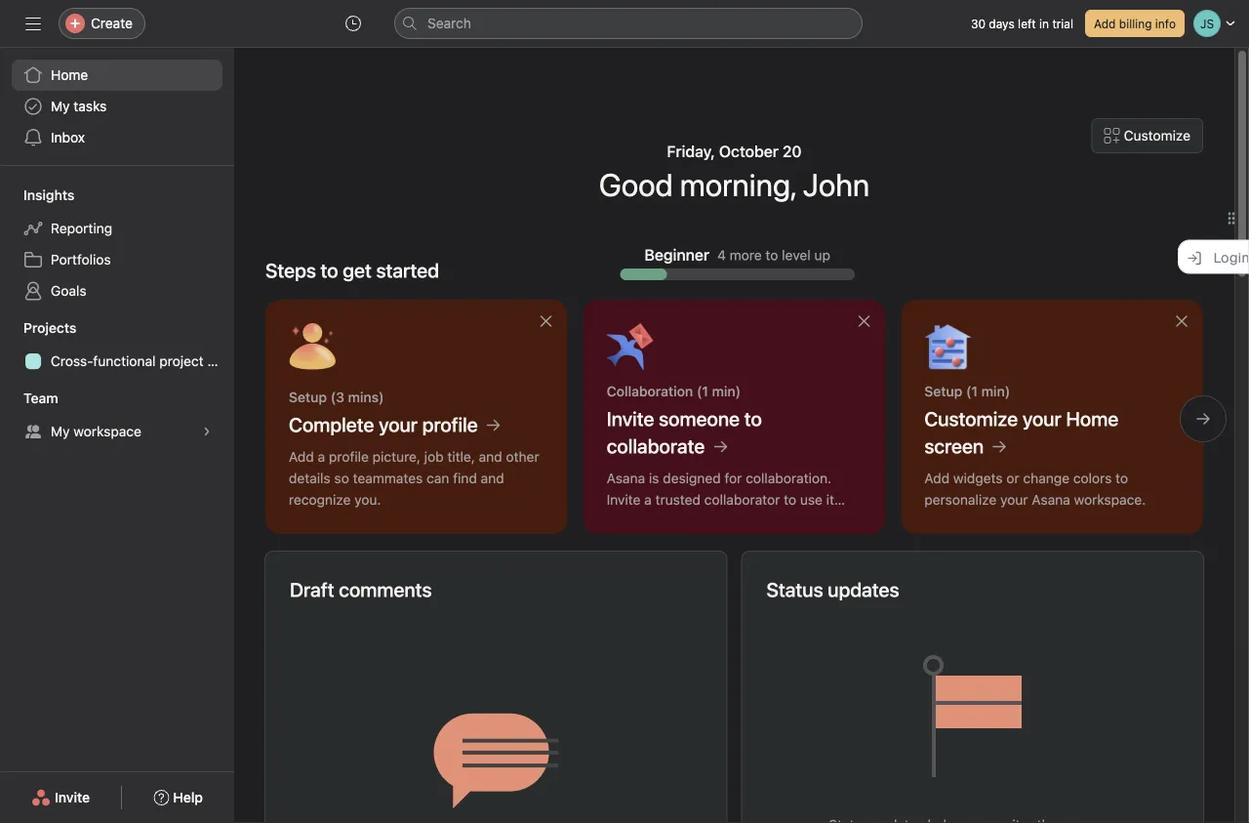 Task type: locate. For each thing, give the bounding box(es) containing it.
to up workspace.
[[1116, 470, 1129, 486]]

asana down "change"
[[1032, 492, 1071, 508]]

my left tasks
[[51, 98, 70, 114]]

add inside add billing info button
[[1095, 17, 1117, 30]]

0 vertical spatial a
[[318, 449, 325, 465]]

1 vertical spatial my
[[51, 423, 70, 439]]

add for customize your home screen
[[925, 470, 950, 486]]

my down the team
[[51, 423, 70, 439]]

you. inside add a profile picture, job title, and other details so teammates can find and recognize you.
[[355, 492, 381, 508]]

1 horizontal spatial home
[[1067, 407, 1119, 430]]

1 vertical spatial you.
[[637, 513, 664, 529]]

setup up complete
[[289, 389, 327, 405]]

add a profile picture, job title, and other details so teammates can find and recognize you.
[[289, 449, 540, 508]]

it
[[827, 492, 835, 508]]

30 days left in trial
[[971, 17, 1074, 30]]

0 horizontal spatial a
[[318, 449, 325, 465]]

add for complete your profile
[[289, 449, 314, 465]]

1 horizontal spatial add
[[925, 470, 950, 486]]

dismiss image
[[539, 313, 554, 329], [857, 313, 872, 329], [1175, 313, 1190, 329]]

morning,
[[680, 166, 796, 203]]

add up personalize
[[925, 470, 950, 486]]

1 horizontal spatial dismiss image
[[857, 313, 872, 329]]

customize inside button
[[1125, 127, 1191, 144]]

invite for invite someone to collaborate
[[607, 407, 655, 430]]

designed
[[663, 470, 721, 486]]

1 horizontal spatial a
[[645, 492, 652, 508]]

tasks
[[74, 98, 107, 114]]

a down is
[[645, 492, 652, 508]]

your for profile
[[379, 413, 418, 436]]

4
[[718, 247, 726, 263]]

add inside add a profile picture, job title, and other details so teammates can find and recognize you.
[[289, 449, 314, 465]]

my inside teams element
[[51, 423, 70, 439]]

my workspace
[[51, 423, 141, 439]]

hide sidebar image
[[25, 16, 41, 31]]

to left the use
[[784, 492, 797, 508]]

more
[[730, 247, 762, 263]]

to left 'level'
[[766, 247, 779, 263]]

a inside asana is designed for collaboration. invite a trusted collaborator to use it with you.
[[645, 492, 652, 508]]

add inside add widgets or change colors to personalize your asana workspace.
[[925, 470, 950, 486]]

profile for a
[[329, 449, 369, 465]]

1 horizontal spatial setup
[[925, 383, 963, 399]]

home inside customize your home screen
[[1067, 407, 1119, 430]]

customize
[[1125, 127, 1191, 144], [925, 407, 1019, 430]]

0 horizontal spatial profile
[[329, 449, 369, 465]]

teams element
[[0, 381, 234, 451]]

0 vertical spatial invite
[[607, 407, 655, 430]]

your inside customize your home screen
[[1023, 407, 1062, 430]]

portfolios link
[[12, 244, 223, 275]]

1 my from the top
[[51, 98, 70, 114]]

2 horizontal spatial dismiss image
[[1175, 313, 1190, 329]]

you.
[[355, 492, 381, 508], [637, 513, 664, 529]]

customize inside customize your home screen
[[925, 407, 1019, 430]]

widgets
[[954, 470, 1003, 486]]

0 horizontal spatial you.
[[355, 492, 381, 508]]

1 horizontal spatial customize
[[1125, 127, 1191, 144]]

in
[[1040, 17, 1050, 30]]

1 vertical spatial add
[[289, 449, 314, 465]]

home up my tasks
[[51, 67, 88, 83]]

screen
[[925, 435, 984, 457]]

and
[[479, 449, 503, 465], [481, 470, 505, 486]]

collaborator
[[705, 492, 781, 508]]

reporting
[[51, 220, 112, 236]]

0 horizontal spatial add
[[289, 449, 314, 465]]

profile up so
[[329, 449, 369, 465]]

profile up the "title," on the bottom left of page
[[422, 413, 478, 436]]

you. right with
[[637, 513, 664, 529]]

invite inside button
[[55, 789, 90, 806]]

billing
[[1120, 17, 1153, 30]]

0 vertical spatial and
[[479, 449, 503, 465]]

0 horizontal spatial setup
[[289, 389, 327, 405]]

2 horizontal spatial add
[[1095, 17, 1117, 30]]

a
[[318, 449, 325, 465], [645, 492, 652, 508]]

asana inside asana is designed for collaboration. invite a trusted collaborator to use it with you.
[[607, 470, 646, 486]]

1 vertical spatial customize
[[925, 407, 1019, 430]]

0 horizontal spatial customize
[[925, 407, 1019, 430]]

insights button
[[0, 186, 75, 205]]

to inside beginner 4 more to level up
[[766, 247, 779, 263]]

1 horizontal spatial (1 min)
[[967, 383, 1011, 399]]

0 vertical spatial home
[[51, 67, 88, 83]]

invite
[[607, 407, 655, 430], [607, 492, 641, 508], [55, 789, 90, 806]]

1 (1 min) from the left
[[697, 383, 741, 399]]

you. down the teammates
[[355, 492, 381, 508]]

3 dismiss image from the left
[[1175, 313, 1190, 329]]

0 vertical spatial profile
[[422, 413, 478, 436]]

0 horizontal spatial asana
[[607, 470, 646, 486]]

home
[[51, 67, 88, 83], [1067, 407, 1119, 430]]

0 horizontal spatial (1 min)
[[697, 383, 741, 399]]

asana left is
[[607, 470, 646, 486]]

setup up screen
[[925, 383, 963, 399]]

(1 min) for someone
[[697, 383, 741, 399]]

asana inside add widgets or change colors to personalize your asana workspace.
[[1032, 492, 1071, 508]]

can
[[427, 470, 450, 486]]

a up details
[[318, 449, 325, 465]]

colors
[[1074, 470, 1113, 486]]

my inside global element
[[51, 98, 70, 114]]

add up details
[[289, 449, 314, 465]]

a inside add a profile picture, job title, and other details so teammates can find and recognize you.
[[318, 449, 325, 465]]

(1 min)
[[697, 383, 741, 399], [967, 383, 1011, 399]]

search button
[[394, 8, 863, 39]]

0 vertical spatial asana
[[607, 470, 646, 486]]

profile inside add a profile picture, job title, and other details so teammates can find and recognize you.
[[329, 449, 369, 465]]

customize for customize your home screen
[[925, 407, 1019, 430]]

to
[[766, 247, 779, 263], [321, 259, 338, 282], [745, 407, 762, 430], [1116, 470, 1129, 486], [784, 492, 797, 508]]

status updates
[[767, 578, 900, 601]]

my for my workspace
[[51, 423, 70, 439]]

0 vertical spatial my
[[51, 98, 70, 114]]

0 vertical spatial you.
[[355, 492, 381, 508]]

projects
[[23, 320, 77, 336]]

your up picture,
[[379, 413, 418, 436]]

projects element
[[0, 311, 234, 381]]

help button
[[141, 780, 216, 815]]

0 vertical spatial add
[[1095, 17, 1117, 30]]

1 vertical spatial asana
[[1032, 492, 1071, 508]]

2 my from the top
[[51, 423, 70, 439]]

insights element
[[0, 178, 234, 311]]

my
[[51, 98, 70, 114], [51, 423, 70, 439]]

invite button
[[19, 780, 103, 815]]

team button
[[0, 389, 58, 408]]

setup
[[925, 383, 963, 399], [289, 389, 327, 405]]

details
[[289, 470, 331, 486]]

2 vertical spatial invite
[[55, 789, 90, 806]]

invite someone to collaborate
[[607, 407, 762, 457]]

and right find
[[481, 470, 505, 486]]

home inside global element
[[51, 67, 88, 83]]

2 (1 min) from the left
[[967, 383, 1011, 399]]

1 horizontal spatial asana
[[1032, 492, 1071, 508]]

picture,
[[373, 449, 421, 465]]

cross-
[[51, 353, 93, 369]]

your
[[1023, 407, 1062, 430], [379, 413, 418, 436], [1001, 492, 1029, 508]]

1 vertical spatial a
[[645, 492, 652, 508]]

home up colors
[[1067, 407, 1119, 430]]

profile
[[422, 413, 478, 436], [329, 449, 369, 465]]

0 horizontal spatial dismiss image
[[539, 313, 554, 329]]

search list box
[[394, 8, 863, 39]]

1 horizontal spatial profile
[[422, 413, 478, 436]]

0 vertical spatial customize
[[1125, 127, 1191, 144]]

goals
[[51, 283, 86, 299]]

1 vertical spatial invite
[[607, 492, 641, 508]]

dismiss image for screen
[[1175, 313, 1190, 329]]

change
[[1024, 470, 1070, 486]]

october
[[720, 142, 779, 161]]

add left "billing"
[[1095, 17, 1117, 30]]

(1 min) up customize your home screen
[[967, 383, 1011, 399]]

0 horizontal spatial home
[[51, 67, 88, 83]]

to right 'someone'
[[745, 407, 762, 430]]

see details, my workspace image
[[201, 426, 213, 437]]

add
[[1095, 17, 1117, 30], [289, 449, 314, 465], [925, 470, 950, 486]]

with
[[607, 513, 633, 529]]

your up "change"
[[1023, 407, 1062, 430]]

1 vertical spatial home
[[1067, 407, 1119, 430]]

2 dismiss image from the left
[[857, 313, 872, 329]]

portfolios
[[51, 251, 111, 268]]

(1 min) up 'someone'
[[697, 383, 741, 399]]

1 vertical spatial profile
[[329, 449, 369, 465]]

1 horizontal spatial you.
[[637, 513, 664, 529]]

invite inside asana is designed for collaboration. invite a trusted collaborator to use it with you.
[[607, 492, 641, 508]]

2 vertical spatial add
[[925, 470, 950, 486]]

invite inside invite someone to collaborate
[[607, 407, 655, 430]]

use
[[801, 492, 823, 508]]

and right the "title," on the bottom left of page
[[479, 449, 503, 465]]

asana
[[607, 470, 646, 486], [1032, 492, 1071, 508]]

add billing info button
[[1086, 10, 1185, 37]]

your down or
[[1001, 492, 1029, 508]]



Task type: vqa. For each thing, say whether or not it's contained in the screenshot.
topmost you.
yes



Task type: describe. For each thing, give the bounding box(es) containing it.
teammates
[[353, 470, 423, 486]]

trial
[[1053, 17, 1074, 30]]

cross-functional project plan
[[51, 353, 234, 369]]

asana is designed for collaboration. invite a trusted collaborator to use it with you.
[[607, 470, 835, 529]]

info
[[1156, 17, 1177, 30]]

customize for customize
[[1125, 127, 1191, 144]]

complete your profile
[[289, 413, 478, 436]]

my workspace link
[[12, 416, 223, 447]]

customize your home screen
[[925, 407, 1119, 457]]

workspace.
[[1075, 492, 1147, 508]]

profile for your
[[422, 413, 478, 436]]

friday, october 20 good morning, john
[[599, 142, 870, 203]]

beginner
[[645, 246, 710, 264]]

you. inside asana is designed for collaboration. invite a trusted collaborator to use it with you.
[[637, 513, 664, 529]]

my tasks link
[[12, 91, 223, 122]]

my tasks
[[51, 98, 107, 114]]

find
[[453, 470, 477, 486]]

collaboration.
[[746, 470, 832, 486]]

(1 min) for your
[[967, 383, 1011, 399]]

collaboration
[[607, 383, 694, 399]]

cross-functional project plan link
[[12, 346, 234, 377]]

create button
[[59, 8, 145, 39]]

beginner 4 more to level up
[[645, 246, 831, 264]]

so
[[334, 470, 349, 486]]

team
[[23, 390, 58, 406]]

complete
[[289, 413, 374, 436]]

dismiss image for collaborate
[[857, 313, 872, 329]]

setup for customize your home screen
[[925, 383, 963, 399]]

your for home
[[1023, 407, 1062, 430]]

draft comments
[[290, 578, 432, 601]]

good
[[599, 166, 673, 203]]

friday,
[[667, 142, 716, 161]]

inbox
[[51, 129, 85, 145]]

job
[[425, 449, 444, 465]]

30
[[971, 17, 986, 30]]

title,
[[448, 449, 475, 465]]

add widgets or change colors to personalize your asana workspace.
[[925, 470, 1147, 508]]

someone
[[659, 407, 740, 430]]

history image
[[346, 16, 361, 31]]

trusted
[[656, 492, 701, 508]]

goals link
[[12, 275, 223, 307]]

get started
[[343, 259, 439, 282]]

for
[[725, 470, 743, 486]]

plan
[[207, 353, 234, 369]]

global element
[[0, 48, 234, 165]]

reporting link
[[12, 213, 223, 244]]

left
[[1019, 17, 1037, 30]]

other
[[506, 449, 540, 465]]

home link
[[12, 60, 223, 91]]

20
[[783, 142, 802, 161]]

setup (3 mins)
[[289, 389, 384, 405]]

up
[[815, 247, 831, 263]]

add billing info
[[1095, 17, 1177, 30]]

or
[[1007, 470, 1020, 486]]

(3 mins)
[[331, 389, 384, 405]]

your inside add widgets or change colors to personalize your asana workspace.
[[1001, 492, 1029, 508]]

john
[[803, 166, 870, 203]]

setup for complete your profile
[[289, 389, 327, 405]]

scroll card carousel right image
[[1196, 411, 1212, 427]]

search
[[428, 15, 472, 31]]

workspace
[[74, 423, 141, 439]]

inbox link
[[12, 122, 223, 153]]

1 vertical spatial and
[[481, 470, 505, 486]]

recognize
[[289, 492, 351, 508]]

collaborate
[[607, 435, 705, 457]]

my for my tasks
[[51, 98, 70, 114]]

to inside invite someone to collaborate
[[745, 407, 762, 430]]

setup (1 min)
[[925, 383, 1011, 399]]

to right steps
[[321, 259, 338, 282]]

level
[[782, 247, 811, 263]]

help
[[173, 789, 203, 806]]

projects button
[[0, 318, 77, 338]]

steps to get started
[[266, 259, 439, 282]]

to inside asana is designed for collaboration. invite a trusted collaborator to use it with you.
[[784, 492, 797, 508]]

steps
[[266, 259, 316, 282]]

invite for invite
[[55, 789, 90, 806]]

1 dismiss image from the left
[[539, 313, 554, 329]]

insights
[[23, 187, 75, 203]]

project
[[159, 353, 204, 369]]

customize button
[[1092, 118, 1204, 153]]

create
[[91, 15, 133, 31]]

functional
[[93, 353, 156, 369]]

is
[[649, 470, 660, 486]]

collaboration (1 min)
[[607, 383, 741, 399]]

days
[[990, 17, 1015, 30]]

to inside add widgets or change colors to personalize your asana workspace.
[[1116, 470, 1129, 486]]

personalize
[[925, 492, 997, 508]]



